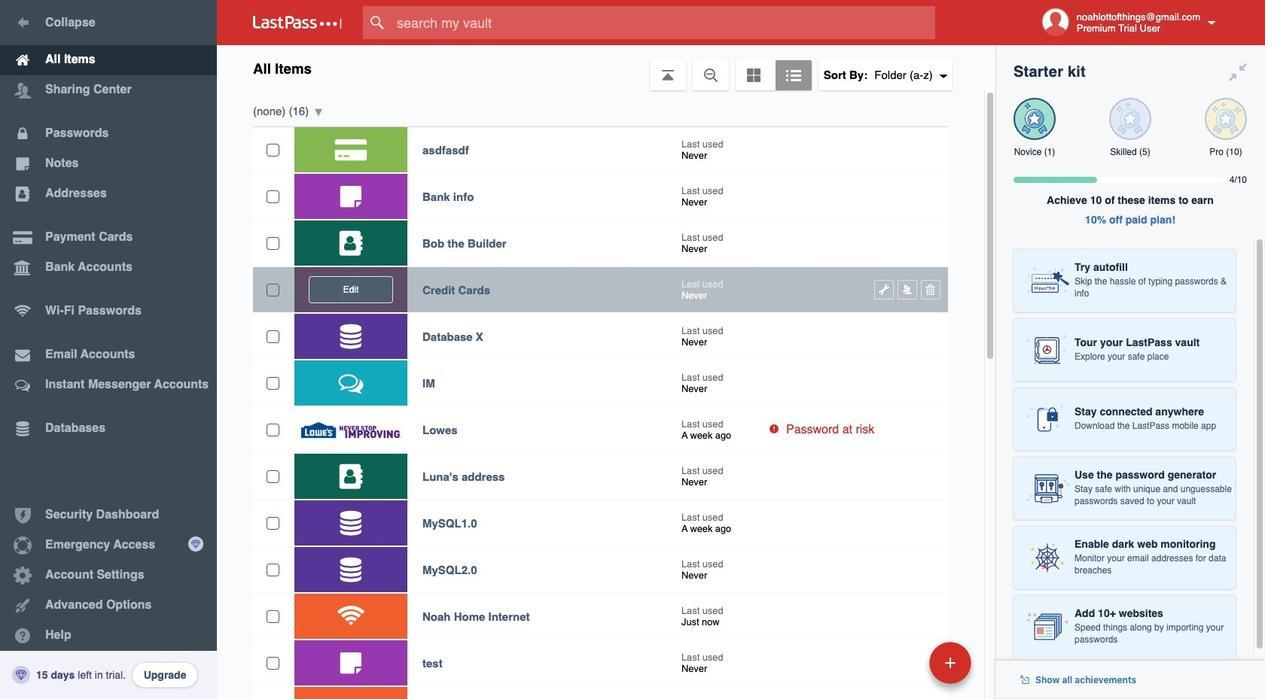 Task type: describe. For each thing, give the bounding box(es) containing it.
search my vault text field
[[363, 6, 965, 39]]

main navigation navigation
[[0, 0, 217, 700]]

vault options navigation
[[217, 45, 995, 90]]

new item element
[[826, 642, 977, 684]]

new item navigation
[[826, 638, 980, 700]]



Task type: vqa. For each thing, say whether or not it's contained in the screenshot.
the Main navigation navigation
yes



Task type: locate. For each thing, give the bounding box(es) containing it.
Search search field
[[363, 6, 965, 39]]

lastpass image
[[253, 16, 342, 29]]



